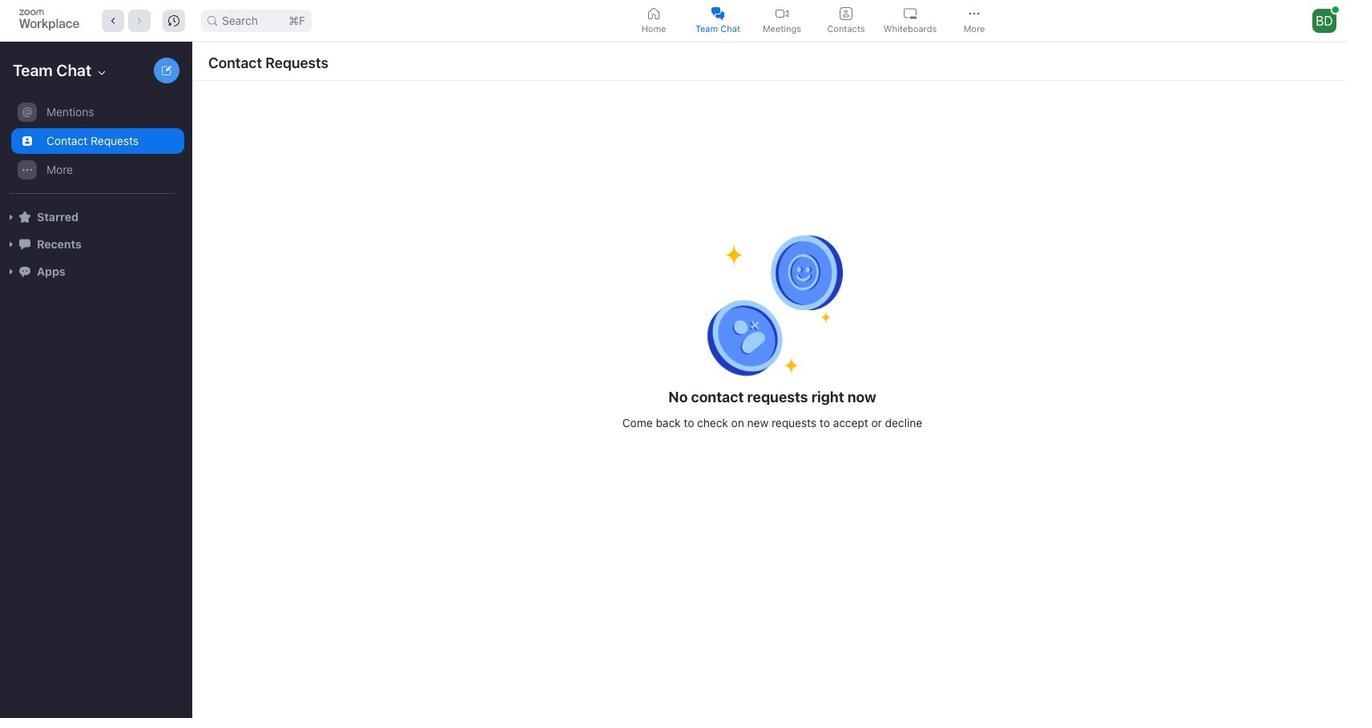 Task type: vqa. For each thing, say whether or not it's contained in the screenshot.
Chevron Left Small icon
yes



Task type: locate. For each thing, give the bounding box(es) containing it.
history image
[[168, 15, 180, 26], [168, 15, 180, 26]]

chevron left small image
[[107, 15, 119, 26], [107, 15, 119, 26]]

1 triangle right image from the top
[[6, 212, 16, 222]]

star image
[[19, 211, 30, 223]]

star image
[[19, 211, 30, 223]]

group
[[0, 98, 184, 194]]

tree
[[0, 96, 189, 301]]

triangle right image inside the apps tree item
[[6, 267, 16, 277]]

triangle right image
[[6, 212, 16, 222], [6, 240, 16, 249], [6, 240, 16, 249], [6, 267, 16, 277]]

triangle right image for starred tree item
[[6, 212, 16, 222]]

online image
[[1333, 6, 1339, 13], [1333, 6, 1339, 13]]

chevron down small image
[[96, 67, 108, 79], [96, 67, 108, 79]]

chatbot image
[[19, 266, 30, 277], [19, 266, 30, 277]]

triangle right image for recents tree item
[[6, 240, 16, 249]]

magnifier image
[[208, 16, 217, 25], [208, 16, 217, 25]]

triangle right image inside the apps tree item
[[6, 267, 16, 277]]

new image
[[162, 66, 172, 75], [162, 66, 172, 75]]

tab list
[[624, 2, 1009, 38]]

1 vertical spatial triangle right image
[[6, 267, 16, 277]]

2 triangle right image from the top
[[6, 267, 16, 277]]

triangle right image
[[6, 212, 16, 222], [6, 267, 16, 277]]

0 vertical spatial triangle right image
[[6, 212, 16, 222]]

chat image
[[19, 239, 30, 250], [19, 239, 30, 250]]



Task type: describe. For each thing, give the bounding box(es) containing it.
triangle right image for starred tree item
[[6, 212, 16, 222]]

starred tree item
[[6, 204, 184, 231]]

triangle right image for the apps tree item
[[6, 267, 16, 277]]

triangle right image for the apps tree item
[[6, 267, 16, 277]]

apps tree item
[[6, 258, 184, 285]]

recents tree item
[[6, 231, 184, 258]]



